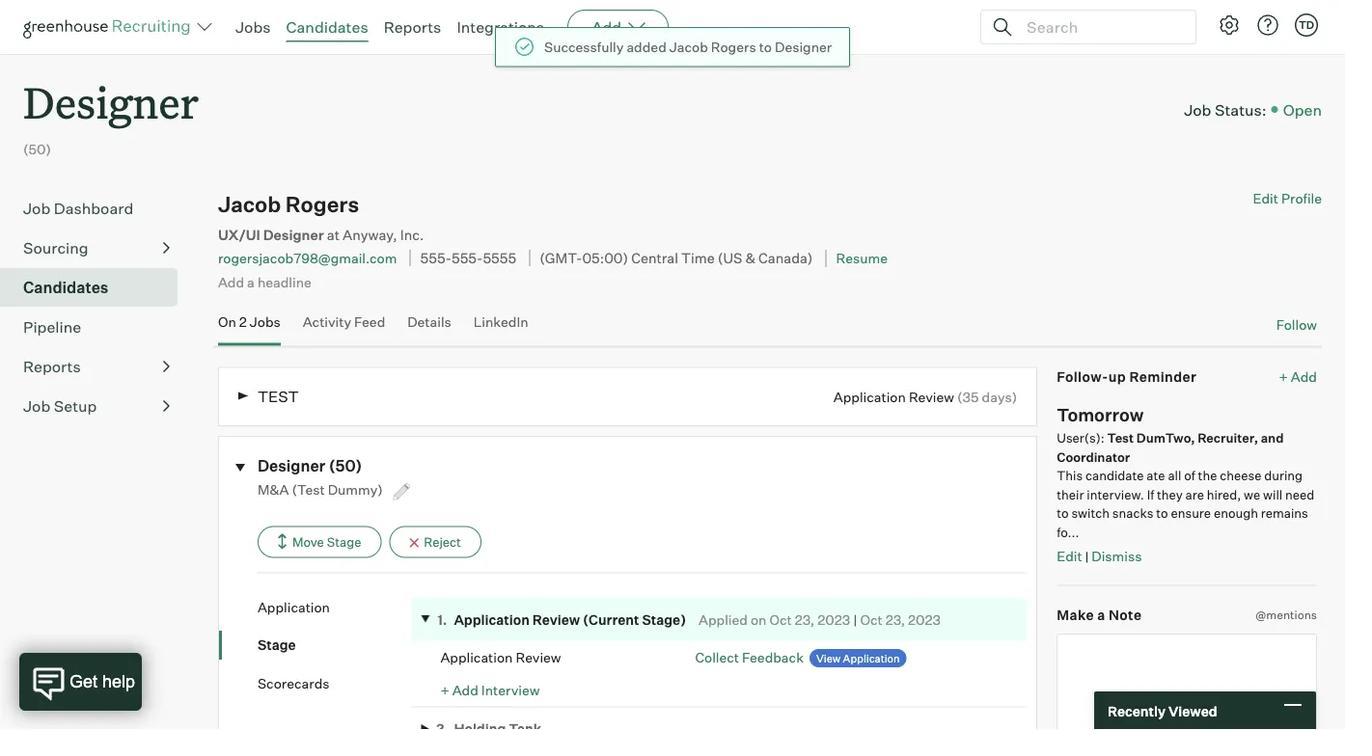Task type: locate. For each thing, give the bounding box(es) containing it.
edit
[[1253, 190, 1278, 207], [1057, 548, 1082, 565]]

td button
[[1295, 14, 1318, 37]]

0 vertical spatial job
[[1184, 100, 1211, 119]]

0 horizontal spatial candidates
[[23, 278, 108, 297]]

reports
[[384, 17, 441, 37], [23, 357, 81, 377]]

application link
[[258, 598, 411, 617]]

1 vertical spatial (50)
[[329, 456, 362, 475]]

reports left integrations
[[384, 17, 441, 37]]

0 vertical spatial +
[[1279, 368, 1288, 385]]

1 vertical spatial rogers
[[285, 191, 359, 218]]

recently
[[1108, 703, 1166, 720]]

1 2023 from the left
[[817, 611, 850, 628]]

+ down application review
[[440, 682, 449, 699]]

pipeline link
[[23, 316, 170, 339]]

555- down inc.
[[420, 249, 452, 267]]

reports link down 'pipeline' link
[[23, 355, 170, 378]]

0 vertical spatial (50)
[[23, 141, 51, 158]]

a for make
[[1097, 607, 1105, 623]]

0 vertical spatial stage
[[327, 535, 361, 550]]

up
[[1108, 368, 1126, 385]]

1 horizontal spatial +
[[1279, 368, 1288, 385]]

0 vertical spatial reports link
[[384, 17, 441, 37]]

jacob right added
[[669, 39, 708, 55]]

review left (current
[[532, 611, 580, 628]]

stage link
[[258, 636, 411, 655]]

None text field
[[1057, 634, 1317, 730]]

jacob
[[669, 39, 708, 55], [218, 191, 281, 218]]

0 horizontal spatial reports
[[23, 357, 81, 377]]

application for application review (35 days)
[[834, 388, 906, 405]]

0 vertical spatial jacob
[[669, 39, 708, 55]]

configure image
[[1218, 14, 1241, 37]]

0 horizontal spatial 23,
[[795, 611, 815, 628]]

2023
[[817, 611, 850, 628], [908, 611, 941, 628]]

jobs inside "link"
[[250, 314, 281, 331]]

follow
[[1276, 317, 1317, 333]]

open
[[1283, 100, 1322, 119]]

edit down the fo...
[[1057, 548, 1082, 565]]

1. application review (current stage)
[[437, 611, 686, 628]]

0 horizontal spatial rogers
[[285, 191, 359, 218]]

1 horizontal spatial oct
[[860, 611, 883, 628]]

job for job status:
[[1184, 100, 1211, 119]]

a left headline
[[247, 273, 255, 290]]

1 horizontal spatial candidates link
[[286, 17, 368, 37]]

application
[[834, 388, 906, 405], [258, 599, 330, 616], [454, 611, 530, 628], [440, 650, 513, 666], [843, 652, 900, 665]]

0 vertical spatial candidates link
[[286, 17, 368, 37]]

0 vertical spatial a
[[247, 273, 255, 290]]

activity feed link
[[303, 314, 385, 342]]

add a headline
[[218, 273, 312, 290]]

0 vertical spatial reports
[[384, 17, 441, 37]]

candidates link
[[286, 17, 368, 37], [23, 276, 170, 299]]

edit left profile
[[1253, 190, 1278, 207]]

0 horizontal spatial oct
[[770, 611, 792, 628]]

1 vertical spatial candidates
[[23, 278, 108, 297]]

add up successfully
[[592, 17, 622, 37]]

0 horizontal spatial |
[[853, 611, 857, 628]]

0 vertical spatial review
[[909, 388, 954, 405]]

pipeline
[[23, 318, 81, 337]]

add down the follow link
[[1291, 368, 1317, 385]]

+ inside + add link
[[1279, 368, 1288, 385]]

jacob up "ux/ui"
[[218, 191, 281, 218]]

jacob inside jacob rogers ux/ui designer at anyway, inc.
[[218, 191, 281, 218]]

view application
[[816, 652, 900, 665]]

0 horizontal spatial +
[[440, 682, 449, 699]]

1 vertical spatial a
[[1097, 607, 1105, 623]]

follow link
[[1276, 316, 1317, 334]]

1 555- from the left
[[420, 249, 452, 267]]

stage inside move stage button
[[327, 535, 361, 550]]

23, up the view application
[[885, 611, 905, 628]]

add inside + add link
[[1291, 368, 1317, 385]]

edit inside this candidate ate all of the cheese during their interview. if they are hired, we will need to switch snacks to ensure enough remains fo... edit | dismiss
[[1057, 548, 1082, 565]]

0 horizontal spatial candidates link
[[23, 276, 170, 299]]

a left "note"
[[1097, 607, 1105, 623]]

|
[[1085, 549, 1089, 564], [853, 611, 857, 628]]

+ add interview link
[[440, 682, 540, 699]]

application for application review
[[440, 650, 513, 666]]

1 vertical spatial job
[[23, 199, 50, 218]]

integrations
[[457, 17, 544, 37]]

1 horizontal spatial rogers
[[711, 39, 756, 55]]

rogers up at
[[285, 191, 359, 218]]

candidates link right jobs link
[[286, 17, 368, 37]]

linkedin
[[473, 314, 528, 331]]

collect feedback link
[[695, 649, 804, 666]]

1 vertical spatial review
[[532, 611, 580, 628]]

stage up scorecards
[[258, 637, 296, 654]]

headline
[[258, 273, 312, 290]]

reports link left integrations
[[384, 17, 441, 37]]

0 horizontal spatial a
[[247, 273, 255, 290]]

stage right move
[[327, 535, 361, 550]]

on
[[751, 611, 767, 628]]

make a note
[[1057, 607, 1142, 623]]

scorecards
[[258, 675, 330, 692]]

1 vertical spatial +
[[440, 682, 449, 699]]

job left 'setup'
[[23, 397, 50, 416]]

0 horizontal spatial edit
[[1057, 548, 1082, 565]]

added
[[627, 39, 667, 55]]

recently viewed
[[1108, 703, 1217, 720]]

0 horizontal spatial jacob
[[218, 191, 281, 218]]

1 horizontal spatial edit
[[1253, 190, 1278, 207]]

0 vertical spatial candidates
[[286, 17, 368, 37]]

follow-
[[1057, 368, 1108, 385]]

job for job setup
[[23, 397, 50, 416]]

reports down pipeline
[[23, 357, 81, 377]]

1 vertical spatial edit
[[1057, 548, 1082, 565]]

555-
[[420, 249, 452, 267], [452, 249, 483, 267]]

555-555-5555
[[420, 249, 516, 267]]

2 horizontal spatial to
[[1156, 506, 1168, 521]]

0 vertical spatial |
[[1085, 549, 1089, 564]]

23, right on
[[795, 611, 815, 628]]

job
[[1184, 100, 1211, 119], [23, 199, 50, 218], [23, 397, 50, 416]]

review up interview
[[516, 650, 561, 666]]

0 horizontal spatial 2023
[[817, 611, 850, 628]]

viewed
[[1168, 703, 1217, 720]]

status:
[[1215, 100, 1267, 119]]

oct right on
[[770, 611, 792, 628]]

job up sourcing at the top left of page
[[23, 199, 50, 218]]

candidates link up 'pipeline' link
[[23, 276, 170, 299]]

1 vertical spatial reports link
[[23, 355, 170, 378]]

1 horizontal spatial a
[[1097, 607, 1105, 623]]

add inside popup button
[[592, 17, 622, 37]]

edit profile
[[1253, 190, 1322, 207]]

add button
[[568, 10, 669, 44]]

| right edit link
[[1085, 549, 1089, 564]]

add
[[592, 17, 622, 37], [218, 273, 244, 290], [1291, 368, 1317, 385], [452, 682, 478, 699]]

test
[[258, 387, 299, 406]]

1 horizontal spatial 2023
[[908, 611, 941, 628]]

1 horizontal spatial |
[[1085, 549, 1089, 564]]

1 oct from the left
[[770, 611, 792, 628]]

0 horizontal spatial (50)
[[23, 141, 51, 158]]

snacks
[[1112, 506, 1154, 521]]

0 horizontal spatial reports link
[[23, 355, 170, 378]]

rogers right added
[[711, 39, 756, 55]]

on 2 jobs link
[[218, 314, 281, 342]]

jobs
[[235, 17, 271, 37], [250, 314, 281, 331]]

designer link
[[23, 54, 199, 134]]

resume link
[[836, 250, 888, 267]]

+ add link
[[1279, 367, 1317, 386]]

1 vertical spatial |
[[853, 611, 857, 628]]

on 2 jobs
[[218, 314, 281, 331]]

| up the view application
[[853, 611, 857, 628]]

2
[[239, 314, 247, 331]]

(current
[[583, 611, 639, 628]]

of
[[1184, 468, 1195, 484]]

successfully added jacob rogers to designer
[[544, 39, 832, 55]]

rogers
[[711, 39, 756, 55], [285, 191, 359, 218]]

if
[[1147, 487, 1154, 502]]

profile
[[1281, 190, 1322, 207]]

need
[[1285, 487, 1314, 502]]

review left (35
[[909, 388, 954, 405]]

1 vertical spatial stage
[[258, 637, 296, 654]]

switch
[[1071, 506, 1110, 521]]

interview.
[[1087, 487, 1144, 502]]

2 vertical spatial job
[[23, 397, 50, 416]]

2 vertical spatial review
[[516, 650, 561, 666]]

oct up the view application
[[860, 611, 883, 628]]

move stage
[[292, 535, 361, 550]]

add left interview
[[452, 682, 478, 699]]

stage
[[327, 535, 361, 550], [258, 637, 296, 654]]

0 horizontal spatial stage
[[258, 637, 296, 654]]

setup
[[54, 397, 97, 416]]

1 horizontal spatial 23,
[[885, 611, 905, 628]]

(50) up 'job dashboard'
[[23, 141, 51, 158]]

candidates right jobs link
[[286, 17, 368, 37]]

1 vertical spatial jobs
[[250, 314, 281, 331]]

1 vertical spatial jacob
[[218, 191, 281, 218]]

coordinator
[[1057, 449, 1130, 465]]

rogersjacob798@gmail.com link
[[218, 250, 397, 267]]

0 horizontal spatial to
[[759, 39, 772, 55]]

555- up linkedin
[[452, 249, 483, 267]]

+ for + add interview
[[440, 682, 449, 699]]

@mentions link
[[1256, 606, 1317, 624]]

1 horizontal spatial to
[[1057, 506, 1069, 521]]

(50) up dummy)
[[329, 456, 362, 475]]

candidates down sourcing at the top left of page
[[23, 278, 108, 297]]

job left "status:"
[[1184, 100, 1211, 119]]

(50)
[[23, 141, 51, 158], [329, 456, 362, 475]]

(gmt-05:00) central time (us & canada)
[[540, 249, 813, 267]]

collect feedback
[[695, 649, 804, 666]]

+ down the follow link
[[1279, 368, 1288, 385]]

1 horizontal spatial stage
[[327, 535, 361, 550]]

0 vertical spatial jobs
[[235, 17, 271, 37]]

application review (35 days)
[[834, 388, 1017, 405]]

1 vertical spatial reports
[[23, 357, 81, 377]]

fo...
[[1057, 525, 1079, 540]]

during
[[1264, 468, 1303, 484]]

review for application review (35 days)
[[909, 388, 954, 405]]

review
[[909, 388, 954, 405], [532, 611, 580, 628], [516, 650, 561, 666]]



Task type: vqa. For each thing, say whether or not it's contained in the screenshot.
Saved
no



Task type: describe. For each thing, give the bounding box(es) containing it.
applied on  oct 23, 2023 | oct 23, 2023
[[699, 611, 941, 628]]

(test
[[292, 482, 325, 498]]

reject
[[424, 535, 461, 550]]

greenhouse recruiting image
[[23, 15, 197, 39]]

stage)
[[642, 611, 686, 628]]

at
[[327, 226, 340, 243]]

edit profile link
[[1253, 190, 1322, 207]]

2 23, from the left
[[885, 611, 905, 628]]

designer (50)
[[258, 456, 362, 475]]

2 2023 from the left
[[908, 611, 941, 628]]

job setup
[[23, 397, 97, 416]]

on
[[218, 314, 236, 331]]

(gmt-
[[540, 249, 582, 267]]

feed
[[354, 314, 385, 331]]

+ for + add
[[1279, 368, 1288, 385]]

they
[[1157, 487, 1183, 502]]

follow-up reminder
[[1057, 368, 1197, 385]]

m&a
[[258, 482, 289, 498]]

td button
[[1291, 10, 1322, 41]]

tomorrow
[[1057, 404, 1144, 426]]

stage inside stage link
[[258, 637, 296, 654]]

job setup link
[[23, 395, 170, 418]]

remains
[[1261, 506, 1308, 521]]

&
[[745, 249, 755, 267]]

collect
[[695, 649, 739, 666]]

canada)
[[758, 249, 813, 267]]

1 horizontal spatial reports link
[[384, 17, 441, 37]]

successfully
[[544, 39, 624, 55]]

application for application
[[258, 599, 330, 616]]

time
[[681, 249, 715, 267]]

ux/ui
[[218, 226, 260, 243]]

cheese
[[1220, 468, 1262, 484]]

activity
[[303, 314, 351, 331]]

td
[[1299, 18, 1314, 31]]

make
[[1057, 607, 1094, 623]]

1 horizontal spatial (50)
[[329, 456, 362, 475]]

(35
[[957, 388, 979, 405]]

rogers inside jacob rogers ux/ui designer at anyway, inc.
[[285, 191, 359, 218]]

1 horizontal spatial candidates
[[286, 17, 368, 37]]

05:00)
[[582, 249, 628, 267]]

anyway,
[[343, 226, 397, 243]]

their
[[1057, 487, 1084, 502]]

dismiss link
[[1092, 548, 1142, 565]]

days)
[[982, 388, 1017, 405]]

1 horizontal spatial reports
[[384, 17, 441, 37]]

job dashboard link
[[23, 197, 170, 220]]

candidate
[[1086, 468, 1144, 484]]

add up the 'on'
[[218, 273, 244, 290]]

test
[[1107, 430, 1134, 446]]

test dumtwo, recruiter, and coordinator
[[1057, 430, 1284, 465]]

dumtwo,
[[1137, 430, 1195, 446]]

a for add
[[247, 273, 255, 290]]

note
[[1109, 607, 1142, 623]]

view
[[816, 652, 841, 665]]

2 555- from the left
[[452, 249, 483, 267]]

0 vertical spatial rogers
[[711, 39, 756, 55]]

jobs link
[[235, 17, 271, 37]]

ensure
[[1171, 506, 1211, 521]]

reject button
[[389, 526, 481, 558]]

activity feed
[[303, 314, 385, 331]]

@mentions
[[1256, 608, 1317, 622]]

1 horizontal spatial jacob
[[669, 39, 708, 55]]

recruiter,
[[1198, 430, 1258, 446]]

m&a (test dummy)
[[258, 482, 386, 498]]

details link
[[407, 314, 451, 342]]

job status:
[[1184, 100, 1267, 119]]

interview
[[481, 682, 540, 699]]

0 vertical spatial edit
[[1253, 190, 1278, 207]]

dismiss
[[1092, 548, 1142, 565]]

job for job dashboard
[[23, 199, 50, 218]]

the
[[1198, 468, 1217, 484]]

edit link
[[1057, 548, 1082, 565]]

| inside this candidate ate all of the cheese during their interview. if they are hired, we will need to switch snacks to ensure enough remains fo... edit | dismiss
[[1085, 549, 1089, 564]]

inc.
[[400, 226, 424, 243]]

jacob rogers ux/ui designer at anyway, inc.
[[218, 191, 424, 243]]

1 23, from the left
[[795, 611, 815, 628]]

this candidate ate all of the cheese during their interview. if they are hired, we will need to switch snacks to ensure enough remains fo... edit | dismiss
[[1057, 468, 1314, 565]]

(us
[[718, 249, 742, 267]]

user(s):
[[1057, 430, 1107, 446]]

view application link
[[810, 650, 907, 668]]

1.
[[437, 611, 447, 628]]

ate
[[1147, 468, 1165, 484]]

designer inside jacob rogers ux/ui designer at anyway, inc.
[[263, 226, 324, 243]]

all
[[1168, 468, 1181, 484]]

application review
[[440, 650, 561, 666]]

linkedin link
[[473, 314, 528, 342]]

rogersjacob798@gmail.com
[[218, 250, 397, 267]]

1 vertical spatial candidates link
[[23, 276, 170, 299]]

hired,
[[1207, 487, 1241, 502]]

reminder
[[1129, 368, 1197, 385]]

details
[[407, 314, 451, 331]]

feedback
[[742, 649, 804, 666]]

move
[[292, 535, 324, 550]]

+ add
[[1279, 368, 1317, 385]]

2 oct from the left
[[860, 611, 883, 628]]

and
[[1261, 430, 1284, 446]]

review for application review
[[516, 650, 561, 666]]

application inside 'link'
[[843, 652, 900, 665]]

Search text field
[[1022, 13, 1178, 41]]

this
[[1057, 468, 1083, 484]]



